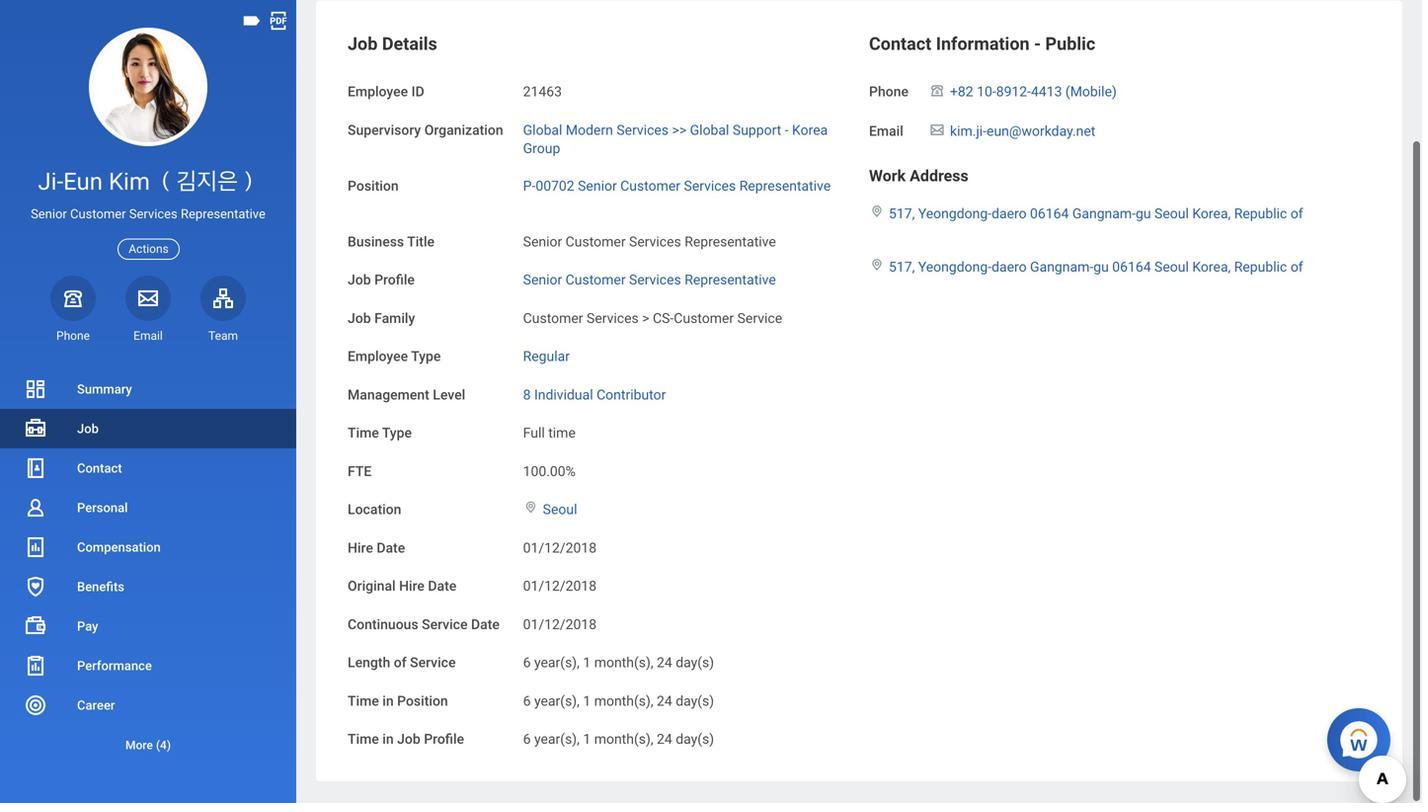 Task type: describe. For each thing, give the bounding box(es) containing it.
day(s) for time in position
[[676, 693, 714, 709]]

services inside 'navigation pane' region
[[129, 207, 178, 221]]

date for service
[[471, 616, 500, 633]]

supervisory organization
[[348, 122, 503, 138]]

services inside job family element
[[587, 310, 639, 326]]

1 for length of service
[[583, 655, 591, 671]]

employee for employee id
[[348, 83, 408, 100]]

time for time type
[[348, 425, 379, 441]]

individual
[[534, 387, 593, 403]]

06164 inside 'link'
[[1112, 259, 1151, 275]]

customer inside 'navigation pane' region
[[70, 207, 126, 221]]

customer inside 'senior customer services representative' link
[[566, 272, 626, 288]]

mail image inside contact information - public group
[[928, 122, 946, 138]]

time in job profile element
[[523, 719, 714, 749]]

level
[[433, 387, 465, 403]]

original hire date element
[[523, 566, 597, 595]]

year(s), for time in job profile
[[534, 731, 580, 747]]

(4)
[[156, 738, 171, 752]]

career
[[77, 698, 115, 713]]

6 for length of service
[[523, 655, 531, 671]]

continuous service date
[[348, 616, 500, 633]]

seoul link
[[543, 497, 577, 518]]

month(s), for time in position
[[594, 693, 653, 709]]

0 horizontal spatial hire
[[348, 540, 373, 556]]

actions button
[[118, 239, 180, 260]]

517, yeongdong-daero gangnam-gu 06164 seoul korea, republic of
[[889, 259, 1304, 275]]

customer up the regular link
[[523, 310, 583, 326]]

2 global from the left
[[690, 122, 729, 138]]

517, yeongdong-daero 06164 gangnam-gu seoul korea, republic of link
[[889, 202, 1304, 222]]

contributor
[[597, 387, 666, 403]]

job inside list
[[77, 421, 99, 436]]

contact image
[[24, 456, 47, 480]]

8912-
[[996, 83, 1031, 100]]

517, yeongdong-daero 06164 gangnam-gu seoul korea, republic of
[[889, 205, 1304, 222]]

8
[[523, 387, 531, 403]]

view team image
[[211, 286, 235, 310]]

p-00702 senior customer services representative link
[[523, 174, 831, 194]]

+82 10-8912-4413 (mobile) link
[[950, 80, 1117, 100]]

month(s), for length of service
[[594, 655, 653, 671]]

of for 517, yeongdong-daero 06164 gangnam-gu seoul korea, republic of
[[1291, 205, 1304, 222]]

public
[[1046, 34, 1096, 54]]

summary link
[[0, 369, 296, 409]]

workday assistant region
[[1328, 700, 1399, 771]]

21463
[[523, 83, 562, 100]]

work
[[869, 166, 906, 185]]

kim.ji-eun@workday.net link
[[950, 119, 1096, 139]]

00702
[[536, 178, 575, 194]]

8 individual contributor
[[523, 387, 666, 403]]

phone button
[[50, 275, 96, 344]]

compensation link
[[0, 527, 296, 567]]

kim
[[109, 167, 150, 196]]

24 for time in position
[[657, 693, 672, 709]]

（김지은）
[[156, 167, 258, 196]]

mail image inside popup button
[[136, 286, 160, 310]]

>>
[[672, 122, 687, 138]]

personal image
[[24, 496, 47, 520]]

email button
[[125, 275, 171, 344]]

517, yeongdong-daero gangnam-gu 06164 seoul korea, republic of link
[[889, 255, 1304, 275]]

summary image
[[24, 377, 47, 401]]

title
[[407, 233, 435, 250]]

fte element
[[523, 451, 576, 481]]

1 vertical spatial position
[[397, 693, 448, 709]]

more
[[125, 738, 153, 752]]

summary
[[77, 382, 132, 397]]

compensation image
[[24, 535, 47, 559]]

+82
[[950, 83, 974, 100]]

customer services > cs-customer service
[[523, 310, 782, 326]]

>
[[642, 310, 649, 326]]

p-
[[523, 178, 536, 194]]

0 vertical spatial gangnam-
[[1073, 205, 1136, 222]]

517, for 517, yeongdong-daero gangnam-gu 06164 seoul korea, republic of
[[889, 259, 915, 275]]

time
[[548, 425, 576, 441]]

contact for contact information - public
[[869, 34, 932, 54]]

representative inside 'navigation pane' region
[[181, 207, 266, 221]]

type for employee type
[[411, 348, 441, 365]]

performance image
[[24, 654, 47, 678]]

8 individual contributor link
[[523, 383, 666, 403]]

republic for 517, yeongdong-daero gangnam-gu 06164 seoul korea, republic of
[[1234, 259, 1287, 275]]

type for time type
[[382, 425, 412, 441]]

performance
[[77, 658, 152, 673]]

job details
[[348, 34, 437, 54]]

details
[[382, 34, 437, 54]]

contact for contact
[[77, 461, 122, 476]]

list containing summary
[[0, 369, 296, 765]]

korea, for 06164
[[1193, 259, 1231, 275]]

benefits link
[[0, 567, 296, 606]]

seoul for 06164
[[1155, 259, 1189, 275]]

517, for 517, yeongdong-daero 06164 gangnam-gu seoul korea, republic of
[[889, 205, 915, 222]]

business
[[348, 233, 404, 250]]

performance link
[[0, 646, 296, 685]]

benefits image
[[24, 575, 47, 599]]

kim.ji-eun@workday.net
[[950, 123, 1096, 139]]

location
[[348, 501, 401, 518]]

length of service element
[[523, 643, 714, 672]]

- inside global modern services >> global support - korea group
[[785, 122, 789, 138]]

employee id element
[[523, 72, 562, 101]]

seoul for gu
[[1155, 205, 1189, 222]]

0 vertical spatial profile
[[374, 272, 415, 288]]

team
[[208, 329, 238, 343]]

tag image
[[241, 10, 263, 32]]

customer right >
[[674, 310, 734, 326]]

day(s) for time in job profile
[[676, 731, 714, 747]]

republic for 517, yeongdong-daero 06164 gangnam-gu seoul korea, republic of
[[1234, 205, 1287, 222]]

korea
[[792, 122, 828, 138]]

address
[[910, 166, 969, 185]]

1 horizontal spatial profile
[[424, 731, 464, 747]]

job family element
[[523, 298, 782, 328]]

+82 10-8912-4413 (mobile)
[[950, 83, 1117, 100]]

2 vertical spatial service
[[410, 655, 456, 671]]

team link
[[201, 275, 246, 344]]

customer inside p-00702 senior customer services representative link
[[620, 178, 681, 194]]

career image
[[24, 693, 47, 717]]

service inside job family element
[[737, 310, 782, 326]]

modern
[[566, 122, 613, 138]]

yeongdong- for 517, yeongdong-daero 06164 gangnam-gu seoul korea, republic of
[[918, 205, 992, 222]]

fte
[[348, 463, 372, 479]]

time in job profile
[[348, 731, 464, 747]]

phone image
[[928, 82, 946, 98]]

more (4)
[[125, 738, 171, 752]]

gu inside 517, yeongdong-daero gangnam-gu 06164 seoul korea, republic of 'link'
[[1094, 259, 1109, 275]]

job details button
[[348, 34, 437, 54]]

location image for 517, yeongdong-daero gangnam-gu 06164 seoul korea, republic of
[[869, 258, 885, 271]]

continuous
[[348, 616, 418, 633]]

services up job family element
[[629, 272, 681, 288]]

contact information - public button
[[869, 34, 1096, 54]]

location image for seoul
[[523, 500, 539, 514]]

original
[[348, 578, 396, 594]]

compensation
[[77, 540, 161, 555]]

(mobile)
[[1066, 83, 1117, 100]]

year(s), for time in position
[[534, 693, 580, 709]]

cs-
[[653, 310, 674, 326]]

contact information - public
[[869, 34, 1096, 54]]

korea, for gu
[[1193, 205, 1231, 222]]

benefits
[[77, 579, 124, 594]]

senior customer services representative inside 'navigation pane' region
[[31, 207, 266, 221]]

more (4) button
[[0, 733, 296, 757]]

employee type
[[348, 348, 441, 365]]

gu inside 517, yeongdong-daero 06164 gangnam-gu seoul korea, republic of link
[[1136, 205, 1151, 222]]

seoul inside job details group
[[543, 501, 577, 518]]



Task type: locate. For each thing, give the bounding box(es) containing it.
in for position
[[383, 693, 394, 709]]

1 vertical spatial korea,
[[1193, 259, 1231, 275]]

2 vertical spatial seoul
[[543, 501, 577, 518]]

full
[[523, 425, 545, 441]]

representative down p-00702 senior customer services representative
[[685, 233, 776, 250]]

senior customer services representative link
[[523, 268, 776, 288]]

6 year(s), 1 month(s), 24 day(s) for time in position
[[523, 693, 714, 709]]

24 inside length of service element
[[657, 655, 672, 671]]

service down original hire date
[[422, 616, 468, 633]]

0 vertical spatial position
[[348, 178, 399, 194]]

0 vertical spatial korea,
[[1193, 205, 1231, 222]]

job image
[[24, 417, 47, 441]]

position
[[348, 178, 399, 194], [397, 693, 448, 709]]

phone ji-eun kim （김지은） element
[[50, 328, 96, 344]]

0 horizontal spatial phone
[[56, 329, 90, 343]]

senior customer services representative up 'senior customer services representative' link
[[523, 233, 776, 250]]

1 vertical spatial -
[[785, 122, 789, 138]]

services down global modern services >> global support - korea group
[[684, 178, 736, 194]]

2 vertical spatial 24
[[657, 731, 672, 747]]

contact inside contact 'link'
[[77, 461, 122, 476]]

0 horizontal spatial -
[[785, 122, 789, 138]]

2 01/12/2018 from the top
[[523, 578, 597, 594]]

2 vertical spatial 01/12/2018
[[523, 616, 597, 633]]

original hire date
[[348, 578, 457, 594]]

1 517, from the top
[[889, 205, 915, 222]]

job details group
[[348, 32, 849, 750]]

2 employee from the top
[[348, 348, 408, 365]]

1 vertical spatial 06164
[[1112, 259, 1151, 275]]

in down time in position
[[383, 731, 394, 747]]

time for time in job profile
[[348, 731, 379, 747]]

0 vertical spatial location image
[[869, 204, 885, 218]]

1 vertical spatial day(s)
[[676, 693, 714, 709]]

hire up original
[[348, 540, 373, 556]]

view printable version (pdf) image
[[268, 10, 289, 32]]

1 vertical spatial date
[[428, 578, 457, 594]]

work address
[[869, 166, 969, 185]]

1 time from the top
[[348, 425, 379, 441]]

2 vertical spatial year(s),
[[534, 731, 580, 747]]

services inside global modern services >> global support - korea group
[[617, 122, 669, 138]]

1 vertical spatial contact
[[77, 461, 122, 476]]

position up business
[[348, 178, 399, 194]]

services
[[617, 122, 669, 138], [684, 178, 736, 194], [129, 207, 178, 221], [629, 233, 681, 250], [629, 272, 681, 288], [587, 310, 639, 326]]

1 vertical spatial gangnam-
[[1030, 259, 1094, 275]]

1 24 from the top
[[657, 655, 672, 671]]

1 in from the top
[[383, 693, 394, 709]]

year(s), inside time in job profile element
[[534, 731, 580, 747]]

1 vertical spatial 6
[[523, 693, 531, 709]]

navigation pane region
[[0, 0, 296, 803]]

senior up the regular link
[[523, 272, 562, 288]]

personal link
[[0, 488, 296, 527]]

global up group
[[523, 122, 562, 138]]

24 down time in position element
[[657, 731, 672, 747]]

1 horizontal spatial -
[[1034, 34, 1041, 54]]

team ji-eun kim （김지은） element
[[201, 328, 246, 344]]

day(s) up time in position element
[[676, 655, 714, 671]]

1 vertical spatial gu
[[1094, 259, 1109, 275]]

of for 517, yeongdong-daero gangnam-gu 06164 seoul korea, republic of
[[1291, 259, 1304, 275]]

hire up continuous service date
[[399, 578, 425, 594]]

1 horizontal spatial email
[[869, 123, 904, 139]]

3 time from the top
[[348, 731, 379, 747]]

1 vertical spatial month(s),
[[594, 693, 653, 709]]

daero for gangnam-
[[992, 259, 1027, 275]]

0 vertical spatial senior customer services representative
[[31, 207, 266, 221]]

3 year(s), from the top
[[534, 731, 580, 747]]

6
[[523, 655, 531, 671], [523, 693, 531, 709], [523, 731, 531, 747]]

senior inside business title "element"
[[523, 233, 562, 250]]

senior customer services representative for 'senior customer services representative' link
[[523, 272, 776, 288]]

0 vertical spatial type
[[411, 348, 441, 365]]

senior customer services representative up job family element
[[523, 272, 776, 288]]

services up 'senior customer services representative' link
[[629, 233, 681, 250]]

global modern services >> global support - korea group
[[523, 122, 828, 157]]

2 korea, from the top
[[1193, 259, 1231, 275]]

time down time in position
[[348, 731, 379, 747]]

24 for time in job profile
[[657, 731, 672, 747]]

kim.ji-
[[950, 123, 987, 139]]

gu
[[1136, 205, 1151, 222], [1094, 259, 1109, 275]]

0 vertical spatial time
[[348, 425, 379, 441]]

job profile
[[348, 272, 415, 288]]

day(s) down time in position element
[[676, 731, 714, 747]]

service
[[737, 310, 782, 326], [422, 616, 468, 633], [410, 655, 456, 671]]

0 vertical spatial 06164
[[1030, 205, 1069, 222]]

2 time from the top
[[348, 693, 379, 709]]

2 vertical spatial 1
[[583, 731, 591, 747]]

type
[[411, 348, 441, 365], [382, 425, 412, 441]]

3 01/12/2018 from the top
[[523, 616, 597, 633]]

ji-
[[38, 167, 63, 196]]

seoul up 517, yeongdong-daero gangnam-gu 06164 seoul korea, republic of 'link'
[[1155, 205, 1189, 222]]

representative down （김지은）
[[181, 207, 266, 221]]

gu up 517, yeongdong-daero gangnam-gu 06164 seoul korea, republic of 'link'
[[1136, 205, 1151, 222]]

2 6 year(s), 1 month(s), 24 day(s) from the top
[[523, 693, 714, 709]]

senior right 00702
[[578, 178, 617, 194]]

2 year(s), from the top
[[534, 693, 580, 709]]

0 vertical spatial 24
[[657, 655, 672, 671]]

in for job
[[383, 731, 394, 747]]

0 vertical spatial daero
[[992, 205, 1027, 222]]

0 vertical spatial of
[[1291, 205, 1304, 222]]

republic
[[1234, 205, 1287, 222], [1234, 259, 1287, 275]]

01/12/2018 for original hire date
[[523, 578, 597, 594]]

eun@workday.net
[[987, 123, 1096, 139]]

employee up supervisory
[[348, 83, 408, 100]]

2 vertical spatial senior customer services representative
[[523, 272, 776, 288]]

day(s) inside length of service element
[[676, 655, 714, 671]]

0 vertical spatial service
[[737, 310, 782, 326]]

1 daero from the top
[[992, 205, 1027, 222]]

2 vertical spatial day(s)
[[676, 731, 714, 747]]

services left >>
[[617, 122, 669, 138]]

employee down job family
[[348, 348, 408, 365]]

0 vertical spatial yeongdong-
[[918, 205, 992, 222]]

contact information - public group
[[869, 32, 1371, 276]]

0 horizontal spatial global
[[523, 122, 562, 138]]

information
[[936, 34, 1030, 54]]

0 vertical spatial employee
[[348, 83, 408, 100]]

phone inside popup button
[[56, 329, 90, 343]]

2 in from the top
[[383, 731, 394, 747]]

time type
[[348, 425, 412, 441]]

1 for time in job profile
[[583, 731, 591, 747]]

senior inside 'navigation pane' region
[[31, 207, 67, 221]]

yeongdong- inside 'link'
[[918, 259, 992, 275]]

3 month(s), from the top
[[594, 731, 653, 747]]

0 vertical spatial month(s),
[[594, 655, 653, 671]]

of inside job details group
[[394, 655, 407, 671]]

gangnam- inside 'link'
[[1030, 259, 1094, 275]]

email up work
[[869, 123, 904, 139]]

in
[[383, 693, 394, 709], [383, 731, 394, 747]]

0 horizontal spatial contact
[[77, 461, 122, 476]]

services left >
[[587, 310, 639, 326]]

1 horizontal spatial hire
[[399, 578, 425, 594]]

job left family
[[348, 310, 371, 326]]

6 for time in position
[[523, 693, 531, 709]]

phone inside contact information - public group
[[869, 83, 909, 100]]

1 vertical spatial mail image
[[136, 286, 160, 310]]

0 vertical spatial date
[[377, 540, 405, 556]]

support
[[733, 122, 782, 138]]

0 vertical spatial 6
[[523, 655, 531, 671]]

location image
[[869, 204, 885, 218], [869, 258, 885, 271], [523, 500, 539, 514]]

2 6 from the top
[[523, 693, 531, 709]]

0 vertical spatial 6 year(s), 1 month(s), 24 day(s)
[[523, 655, 714, 671]]

2 daero from the top
[[992, 259, 1027, 275]]

day(s)
[[676, 655, 714, 671], [676, 693, 714, 709], [676, 731, 714, 747]]

6 year(s), 1 month(s), 24 day(s) for time in job profile
[[523, 731, 714, 747]]

1 vertical spatial in
[[383, 731, 394, 747]]

2 republic from the top
[[1234, 259, 1287, 275]]

list
[[0, 369, 296, 765]]

supervisory
[[348, 122, 421, 138]]

hire date
[[348, 540, 405, 556]]

pay link
[[0, 606, 296, 646]]

job left details
[[348, 34, 378, 54]]

1 vertical spatial 1
[[583, 693, 591, 709]]

06164
[[1030, 205, 1069, 222], [1112, 259, 1151, 275]]

3 1 from the top
[[583, 731, 591, 747]]

representative down korea
[[740, 178, 831, 194]]

2 month(s), from the top
[[594, 693, 653, 709]]

1 vertical spatial employee
[[348, 348, 408, 365]]

1 inside length of service element
[[583, 655, 591, 671]]

2 517, from the top
[[889, 259, 915, 275]]

1 vertical spatial yeongdong-
[[918, 259, 992, 275]]

phone down phone icon on the left of page
[[56, 329, 90, 343]]

actions
[[129, 242, 169, 256]]

3 6 year(s), 1 month(s), 24 day(s) from the top
[[523, 731, 714, 747]]

6 year(s), 1 month(s), 24 day(s)
[[523, 655, 714, 671], [523, 693, 714, 709], [523, 731, 714, 747]]

date for hire
[[428, 578, 457, 594]]

contact link
[[0, 448, 296, 488]]

1 month(s), from the top
[[594, 655, 653, 671]]

phone
[[869, 83, 909, 100], [56, 329, 90, 343]]

100.00%
[[523, 463, 576, 479]]

services inside business title "element"
[[629, 233, 681, 250]]

0 vertical spatial 1
[[583, 655, 591, 671]]

employee id
[[348, 83, 425, 100]]

job for job family
[[348, 310, 371, 326]]

6 year(s), 1 month(s), 24 day(s) down time in position element
[[523, 731, 714, 747]]

6 inside length of service element
[[523, 655, 531, 671]]

mail image left kim.ji-
[[928, 122, 946, 138]]

2 day(s) from the top
[[676, 693, 714, 709]]

group
[[523, 140, 560, 157]]

1 vertical spatial 6 year(s), 1 month(s), 24 day(s)
[[523, 693, 714, 709]]

0 horizontal spatial mail image
[[136, 286, 160, 310]]

0 vertical spatial in
[[383, 693, 394, 709]]

1 horizontal spatial mail image
[[928, 122, 946, 138]]

3 day(s) from the top
[[676, 731, 714, 747]]

06164 down 517, yeongdong-daero 06164 gangnam-gu seoul korea, republic of at top
[[1112, 259, 1151, 275]]

01/12/2018 down the original hire date element
[[523, 616, 597, 633]]

0 vertical spatial email
[[869, 123, 904, 139]]

services down ji-eun kim （김지은）
[[129, 207, 178, 221]]

management
[[348, 387, 429, 403]]

0 vertical spatial -
[[1034, 34, 1041, 54]]

- left korea
[[785, 122, 789, 138]]

1 01/12/2018 from the top
[[523, 540, 597, 556]]

mail image
[[928, 122, 946, 138], [136, 286, 160, 310]]

3 6 from the top
[[523, 731, 531, 747]]

517,
[[889, 205, 915, 222], [889, 259, 915, 275]]

0 vertical spatial 517,
[[889, 205, 915, 222]]

01/12/2018 for hire date
[[523, 540, 597, 556]]

0 horizontal spatial profile
[[374, 272, 415, 288]]

representative inside business title "element"
[[685, 233, 776, 250]]

global right >>
[[690, 122, 729, 138]]

1 vertical spatial of
[[1291, 259, 1304, 275]]

6 year(s), 1 month(s), 24 day(s) for length of service
[[523, 655, 714, 671]]

organization
[[424, 122, 503, 138]]

1
[[583, 655, 591, 671], [583, 693, 591, 709], [583, 731, 591, 747]]

1 vertical spatial profile
[[424, 731, 464, 747]]

more (4) button
[[0, 725, 296, 765]]

location image inside job details group
[[523, 500, 539, 514]]

1 vertical spatial hire
[[399, 578, 425, 594]]

6 for time in job profile
[[523, 731, 531, 747]]

job down business
[[348, 272, 371, 288]]

- inside group
[[1034, 34, 1041, 54]]

1 inside time in position element
[[583, 693, 591, 709]]

regular
[[523, 348, 570, 365]]

day(s) inside time in job profile element
[[676, 731, 714, 747]]

1 vertical spatial 24
[[657, 693, 672, 709]]

0 vertical spatial contact
[[869, 34, 932, 54]]

1 day(s) from the top
[[676, 655, 714, 671]]

0 vertical spatial hire
[[348, 540, 373, 556]]

1 global from the left
[[523, 122, 562, 138]]

pay image
[[24, 614, 47, 638]]

representative up job family element
[[685, 272, 776, 288]]

0 horizontal spatial gu
[[1094, 259, 1109, 275]]

position up time in job profile in the bottom of the page
[[397, 693, 448, 709]]

24 up time in job profile element
[[657, 693, 672, 709]]

location image for 517, yeongdong-daero 06164 gangnam-gu seoul korea, republic of
[[869, 204, 885, 218]]

job down summary
[[77, 421, 99, 436]]

2 vertical spatial 6 year(s), 1 month(s), 24 day(s)
[[523, 731, 714, 747]]

2 yeongdong- from the top
[[918, 259, 992, 275]]

year(s), for length of service
[[534, 655, 580, 671]]

- left public
[[1034, 34, 1041, 54]]

senior customer services representative down ji-eun kim （김지은）
[[31, 207, 266, 221]]

month(s), up time in position element
[[594, 655, 653, 671]]

time for time in position
[[348, 693, 379, 709]]

01/12/2018 up continuous service date element
[[523, 578, 597, 594]]

business title
[[348, 233, 435, 250]]

517, inside 'link'
[[889, 259, 915, 275]]

job for job details
[[348, 34, 378, 54]]

2 vertical spatial of
[[394, 655, 407, 671]]

id
[[412, 83, 425, 100]]

length
[[348, 655, 390, 671]]

time up fte
[[348, 425, 379, 441]]

0 vertical spatial mail image
[[928, 122, 946, 138]]

seoul inside 'link'
[[1155, 259, 1189, 275]]

contact inside contact information - public group
[[869, 34, 932, 54]]

length of service
[[348, 655, 456, 671]]

seoul up hire date element
[[543, 501, 577, 518]]

0 vertical spatial phone
[[869, 83, 909, 100]]

full time
[[523, 425, 576, 441]]

email
[[869, 123, 904, 139], [133, 329, 163, 343]]

senior customer services representative
[[31, 207, 266, 221], [523, 233, 776, 250], [523, 272, 776, 288]]

business title element
[[523, 222, 776, 251]]

month(s), up time in job profile element
[[594, 693, 653, 709]]

job link
[[0, 409, 296, 448]]

email ji-eun kim （김지은） element
[[125, 328, 171, 344]]

1 6 from the top
[[523, 655, 531, 671]]

6 inside time in job profile element
[[523, 731, 531, 747]]

1 6 year(s), 1 month(s), 24 day(s) from the top
[[523, 655, 714, 671]]

01/12/2018 for continuous service date
[[523, 616, 597, 633]]

seoul
[[1155, 205, 1189, 222], [1155, 259, 1189, 275], [543, 501, 577, 518]]

0 vertical spatial seoul
[[1155, 205, 1189, 222]]

service down continuous service date
[[410, 655, 456, 671]]

1 vertical spatial time
[[348, 693, 379, 709]]

1 for time in position
[[583, 693, 591, 709]]

0 vertical spatial year(s),
[[534, 655, 580, 671]]

customer down eun
[[70, 207, 126, 221]]

1 1 from the top
[[583, 655, 591, 671]]

1 vertical spatial type
[[382, 425, 412, 441]]

1 vertical spatial senior customer services representative
[[523, 233, 776, 250]]

6 inside time in position element
[[523, 693, 531, 709]]

1 up time in position element
[[583, 655, 591, 671]]

24 up time in position element
[[657, 655, 672, 671]]

0 horizontal spatial 06164
[[1030, 205, 1069, 222]]

1 vertical spatial year(s),
[[534, 693, 580, 709]]

gangnam-
[[1073, 205, 1136, 222], [1030, 259, 1094, 275]]

month(s), down time in position element
[[594, 731, 653, 747]]

1 year(s), from the top
[[534, 655, 580, 671]]

1 vertical spatial location image
[[869, 258, 885, 271]]

email inside popup button
[[133, 329, 163, 343]]

mail image up the email ji-eun kim （김지은） element
[[136, 286, 160, 310]]

24 for length of service
[[657, 655, 672, 671]]

pay
[[77, 619, 98, 634]]

gangnam- up 517, yeongdong-daero gangnam-gu 06164 seoul korea, republic of 'link'
[[1073, 205, 1136, 222]]

personal
[[77, 500, 128, 515]]

job down time in position
[[397, 731, 421, 747]]

0 vertical spatial gu
[[1136, 205, 1151, 222]]

2 1 from the top
[[583, 693, 591, 709]]

date up original hire date
[[377, 540, 405, 556]]

senior down 00702
[[523, 233, 562, 250]]

1 vertical spatial seoul
[[1155, 259, 1189, 275]]

in down length of service
[[383, 693, 394, 709]]

time in position element
[[523, 681, 714, 710]]

phone image
[[59, 286, 87, 310]]

day(s) for length of service
[[676, 655, 714, 671]]

1 vertical spatial 01/12/2018
[[523, 578, 597, 594]]

time in position
[[348, 693, 448, 709]]

1 horizontal spatial global
[[690, 122, 729, 138]]

month(s),
[[594, 655, 653, 671], [594, 693, 653, 709], [594, 731, 653, 747]]

republic inside 'link'
[[1234, 259, 1287, 275]]

year(s), up time in job profile element
[[534, 693, 580, 709]]

1 horizontal spatial phone
[[869, 83, 909, 100]]

2 vertical spatial time
[[348, 731, 379, 747]]

month(s), inside time in position element
[[594, 693, 653, 709]]

month(s), inside time in job profile element
[[594, 731, 653, 747]]

month(s), for time in job profile
[[594, 731, 653, 747]]

p-00702 senior customer services representative
[[523, 178, 831, 194]]

10-
[[977, 83, 996, 100]]

4413
[[1031, 83, 1062, 100]]

customer up business title "element" at the top of the page
[[620, 178, 681, 194]]

6 year(s), 1 month(s), 24 day(s) up time in position element
[[523, 655, 714, 671]]

1 down time in position element
[[583, 731, 591, 747]]

email up summary 'link'
[[133, 329, 163, 343]]

customer inside business title "element"
[[566, 233, 626, 250]]

employee for employee type
[[348, 348, 408, 365]]

senior down ji-
[[31, 207, 67, 221]]

6 year(s), 1 month(s), 24 day(s) up time in job profile element
[[523, 693, 714, 709]]

ji-eun kim （김지은）
[[38, 167, 258, 196]]

continuous service date element
[[523, 604, 597, 634]]

eun
[[63, 167, 103, 196]]

daero
[[992, 205, 1027, 222], [992, 259, 1027, 275]]

customer up 'senior customer services representative' link
[[566, 233, 626, 250]]

time
[[348, 425, 379, 441], [348, 693, 379, 709], [348, 731, 379, 747]]

2 vertical spatial month(s),
[[594, 731, 653, 747]]

month(s), inside length of service element
[[594, 655, 653, 671]]

1 vertical spatial email
[[133, 329, 163, 343]]

0 vertical spatial day(s)
[[676, 655, 714, 671]]

regular link
[[523, 344, 570, 365]]

type down management
[[382, 425, 412, 441]]

daero for 06164
[[992, 205, 1027, 222]]

job for job profile
[[348, 272, 371, 288]]

24 inside time in job profile element
[[657, 731, 672, 747]]

1 horizontal spatial 06164
[[1112, 259, 1151, 275]]

representative
[[740, 178, 831, 194], [181, 207, 266, 221], [685, 233, 776, 250], [685, 272, 776, 288]]

year(s), down continuous service date element
[[534, 655, 580, 671]]

senior customer services representative for business title "element" at the top of the page
[[523, 233, 776, 250]]

0 horizontal spatial email
[[133, 329, 163, 343]]

0 horizontal spatial date
[[377, 540, 405, 556]]

1 vertical spatial service
[[422, 616, 468, 633]]

0 vertical spatial 01/12/2018
[[523, 540, 597, 556]]

1 inside time in job profile element
[[583, 731, 591, 747]]

1 korea, from the top
[[1193, 205, 1231, 222]]

global
[[523, 122, 562, 138], [690, 122, 729, 138]]

seoul down 517, yeongdong-daero 06164 gangnam-gu seoul korea, republic of at top
[[1155, 259, 1189, 275]]

year(s), inside length of service element
[[534, 655, 580, 671]]

1 vertical spatial republic
[[1234, 259, 1287, 275]]

korea, inside 'link'
[[1193, 259, 1231, 275]]

day(s) up time in job profile element
[[676, 693, 714, 709]]

management level
[[348, 387, 465, 403]]

gu down 517, yeongdong-daero 06164 gangnam-gu seoul korea, republic of at top
[[1094, 259, 1109, 275]]

2 24 from the top
[[657, 693, 672, 709]]

year(s), inside time in position element
[[534, 693, 580, 709]]

3 24 from the top
[[657, 731, 672, 747]]

06164 up 517, yeongdong-daero gangnam-gu 06164 seoul korea, republic of 'link'
[[1030, 205, 1069, 222]]

date left continuous service date element
[[471, 616, 500, 633]]

01/12/2018 up the original hire date element
[[523, 540, 597, 556]]

yeongdong- for 517, yeongdong-daero gangnam-gu 06164 seoul korea, republic of
[[918, 259, 992, 275]]

hire date element
[[523, 528, 597, 557]]

0 vertical spatial republic
[[1234, 205, 1287, 222]]

date up continuous service date
[[428, 578, 457, 594]]

of inside 'link'
[[1291, 259, 1304, 275]]

day(s) inside time in position element
[[676, 693, 714, 709]]

contact up phone image in the top of the page
[[869, 34, 932, 54]]

24 inside time in position element
[[657, 693, 672, 709]]

profile up family
[[374, 272, 415, 288]]

1 employee from the top
[[348, 83, 408, 100]]

phone left phone image in the top of the page
[[869, 83, 909, 100]]

service right cs-
[[737, 310, 782, 326]]

daero inside 'link'
[[992, 259, 1027, 275]]

contact up "personal"
[[77, 461, 122, 476]]

time down "length"
[[348, 693, 379, 709]]

2 vertical spatial date
[[471, 616, 500, 633]]

1 horizontal spatial gu
[[1136, 205, 1151, 222]]

full time element
[[523, 421, 576, 441]]

1 yeongdong- from the top
[[918, 205, 992, 222]]

1 horizontal spatial date
[[428, 578, 457, 594]]

1 vertical spatial daero
[[992, 259, 1027, 275]]

type up management level
[[411, 348, 441, 365]]

family
[[374, 310, 415, 326]]

1 republic from the top
[[1234, 205, 1287, 222]]

1 up time in job profile element
[[583, 693, 591, 709]]

customer up job family element
[[566, 272, 626, 288]]

senior
[[578, 178, 617, 194], [31, 207, 67, 221], [523, 233, 562, 250], [523, 272, 562, 288]]

2 vertical spatial 6
[[523, 731, 531, 747]]

profile down time in position
[[424, 731, 464, 747]]

year(s), down time in position element
[[534, 731, 580, 747]]

gangnam- down 517, yeongdong-daero 06164 gangnam-gu seoul korea, republic of at top
[[1030, 259, 1094, 275]]

email inside contact information - public group
[[869, 123, 904, 139]]



Task type: vqa. For each thing, say whether or not it's contained in the screenshot.
'Billing Reporting' link
no



